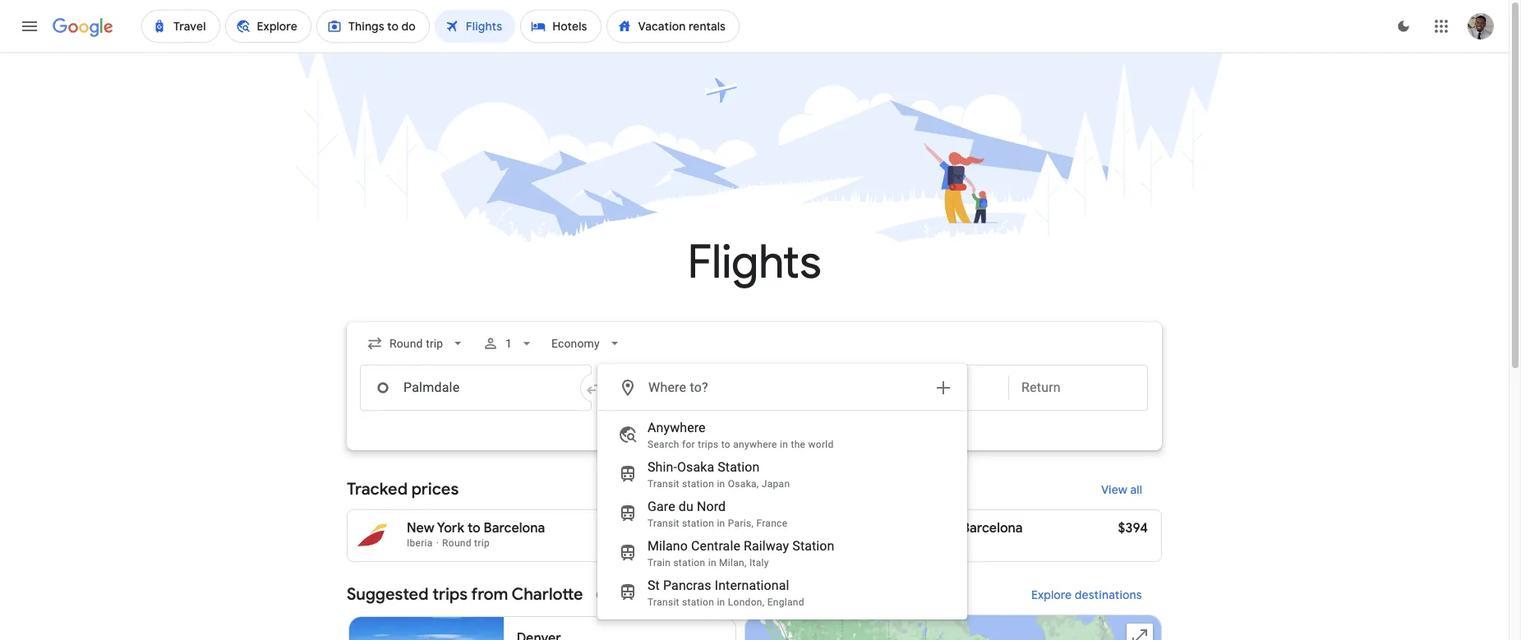 Task type: describe. For each thing, give the bounding box(es) containing it.
in for international
[[717, 597, 725, 608]]

london,
[[728, 597, 765, 608]]

st
[[648, 578, 660, 593]]

Where else? text field
[[648, 368, 924, 408]]

Flight search field
[[334, 322, 1175, 620]]

in for nord
[[717, 518, 725, 529]]

du
[[679, 499, 693, 514]]

from
[[471, 584, 508, 605]]

anywhere
[[648, 420, 706, 436]]

suggested trips from charlotte
[[347, 584, 583, 605]]

list box inside 'enter your destination' "dialog"
[[598, 411, 966, 619]]

gare du nord transit station in paris, france
[[648, 499, 788, 529]]

shin-
[[648, 459, 677, 475]]

the
[[791, 439, 806, 450]]

 image inside tracked prices region
[[436, 537, 439, 549]]

trips inside suggested trips from charlotte region
[[432, 584, 468, 605]]

search
[[648, 439, 679, 450]]

new york to barcelona
[[407, 520, 545, 537]]

new york or newark to barcelona cheapest flight
[[818, 520, 1023, 549]]

charlotte
[[512, 584, 583, 605]]

view all
[[1101, 482, 1142, 497]]

anywhere option
[[598, 415, 966, 454]]

st pancras international option
[[598, 573, 966, 612]]

to?
[[690, 380, 708, 395]]

osaka
[[677, 459, 714, 475]]

station for pancras
[[682, 597, 714, 608]]

railway
[[744, 538, 789, 554]]

newark
[[895, 520, 942, 537]]

paris,
[[728, 518, 754, 529]]

to for new
[[945, 520, 958, 537]]

for
[[682, 439, 695, 450]]

explore destinations button
[[1012, 575, 1162, 615]]

where
[[648, 380, 686, 395]]

centrale
[[691, 538, 740, 554]]

york for or
[[848, 520, 875, 537]]

in for station
[[717, 478, 725, 490]]

anywhere
[[733, 439, 777, 450]]

gare
[[648, 499, 675, 514]]

$394 for $394 text box
[[707, 520, 737, 537]]

0 horizontal spatial to
[[468, 520, 481, 537]]

394 US dollars text field
[[707, 520, 737, 537]]

390 US dollars text field
[[711, 536, 737, 549]]

prices
[[411, 479, 459, 500]]

milano centrale railway station train station in milan, italy
[[648, 538, 834, 569]]

shin-osaka station transit station in osaka, japan
[[648, 459, 790, 490]]

suggested
[[347, 584, 429, 605]]

st pancras international transit station in london, england
[[648, 578, 804, 608]]

gare du nord option
[[598, 494, 966, 533]]

japan
[[762, 478, 790, 490]]

france
[[756, 518, 788, 529]]

transit for gare
[[648, 518, 679, 529]]

iberia
[[407, 537, 433, 549]]

trip
[[474, 537, 490, 549]]

$390
[[711, 536, 737, 549]]



Task type: locate. For each thing, give the bounding box(es) containing it.
york
[[437, 520, 464, 537], [848, 520, 875, 537]]

main menu image
[[20, 16, 39, 36]]

station
[[718, 459, 760, 475], [792, 538, 834, 554]]

in left the
[[780, 439, 788, 450]]

1 horizontal spatial explore
[[1032, 588, 1072, 602]]

1 horizontal spatial trips
[[698, 439, 719, 450]]

explore for explore
[[746, 441, 786, 456]]

394 US dollars text field
[[1118, 520, 1148, 537]]

explore for explore destinations
[[1032, 588, 1072, 602]]

2 transit from the top
[[648, 518, 679, 529]]

to right newark
[[945, 520, 958, 537]]

york up 'round'
[[437, 520, 464, 537]]

to inside anywhere search for trips to anywhere in the world
[[721, 439, 731, 450]]

station down the du
[[682, 518, 714, 529]]

0 horizontal spatial barcelona
[[484, 520, 545, 537]]

1 horizontal spatial barcelona
[[961, 520, 1023, 537]]

station inside milano centrale railway station train station in milan, italy
[[673, 557, 705, 569]]

flights
[[688, 233, 821, 292]]

2 vertical spatial transit
[[648, 597, 679, 608]]

international
[[715, 578, 789, 593]]

cheapest
[[818, 537, 861, 549]]

york up flight at the right bottom
[[848, 520, 875, 537]]

list box
[[598, 411, 966, 619]]

0 vertical spatial explore
[[746, 441, 786, 456]]

in inside gare du nord transit station in paris, france
[[717, 518, 725, 529]]

station down gare du nord option
[[792, 538, 834, 554]]

transit inside st pancras international transit station in london, england
[[648, 597, 679, 608]]

in inside anywhere search for trips to anywhere in the world
[[780, 439, 788, 450]]

transit for st
[[648, 597, 679, 608]]

transit down st
[[648, 597, 679, 608]]

in inside st pancras international transit station in london, england
[[717, 597, 725, 608]]

1 horizontal spatial york
[[848, 520, 875, 537]]

1
[[506, 337, 512, 350]]

station inside shin-osaka station transit station in osaka, japan
[[718, 459, 760, 475]]

1 button
[[476, 324, 542, 363]]

to inside 'new york or newark to barcelona cheapest flight'
[[945, 520, 958, 537]]

tracked
[[347, 479, 408, 500]]

to
[[721, 439, 731, 450], [468, 520, 481, 537], [945, 520, 958, 537]]

trips right for on the left bottom of page
[[698, 439, 719, 450]]

in left osaka,
[[717, 478, 725, 490]]

york for to
[[437, 520, 464, 537]]

$394 down all
[[1118, 520, 1148, 537]]

where to?
[[648, 380, 708, 395]]

barcelona
[[484, 520, 545, 537], [961, 520, 1023, 537]]

1 york from the left
[[437, 520, 464, 537]]

suggested trips from charlotte region
[[347, 575, 1162, 640]]

train
[[648, 557, 671, 569]]

station
[[682, 478, 714, 490], [682, 518, 714, 529], [673, 557, 705, 569], [682, 597, 714, 608]]

new
[[407, 520, 434, 537], [818, 520, 845, 537]]

anywhere search for trips to anywhere in the world
[[648, 420, 834, 450]]

1 vertical spatial explore
[[1032, 588, 1072, 602]]

barcelona right newark
[[961, 520, 1023, 537]]

None field
[[360, 329, 473, 358], [545, 329, 630, 358], [360, 329, 473, 358], [545, 329, 630, 358]]

0 horizontal spatial explore
[[746, 441, 786, 456]]

transit inside shin-osaka station transit station in osaka, japan
[[648, 478, 679, 490]]

0 horizontal spatial new
[[407, 520, 434, 537]]

world
[[808, 439, 834, 450]]

1 horizontal spatial station
[[792, 538, 834, 554]]

station inside shin-osaka station transit station in osaka, japan
[[682, 478, 714, 490]]

None text field
[[360, 365, 592, 411]]

station down osaka
[[682, 478, 714, 490]]

tracked prices region
[[347, 470, 1162, 562]]

to for anywhere
[[721, 439, 731, 450]]

new up iberia
[[407, 520, 434, 537]]

change appearance image
[[1384, 7, 1423, 46]]

2 barcelona from the left
[[961, 520, 1023, 537]]

pancras
[[663, 578, 711, 593]]

0 horizontal spatial trips
[[432, 584, 468, 605]]

2 new from the left
[[818, 520, 845, 537]]

1 vertical spatial transit
[[648, 518, 679, 529]]

all
[[1130, 482, 1142, 497]]

nord
[[697, 499, 726, 514]]

station inside milano centrale railway station train station in milan, italy
[[792, 538, 834, 554]]

new inside 'new york or newark to barcelona cheapest flight'
[[818, 520, 845, 537]]

in down centrale
[[708, 557, 716, 569]]

tracked prices
[[347, 479, 459, 500]]

$394
[[707, 520, 737, 537], [1118, 520, 1148, 537]]

1 $394 from the left
[[707, 520, 737, 537]]

shin-osaka station option
[[598, 454, 966, 494]]

Return text field
[[1021, 366, 1135, 410]]

3 transit from the top
[[648, 597, 679, 608]]

new for new york to barcelona
[[407, 520, 434, 537]]

$394 for 394 us dollars text box
[[1118, 520, 1148, 537]]

barcelona up trip
[[484, 520, 545, 537]]

0 vertical spatial transit
[[648, 478, 679, 490]]

view
[[1101, 482, 1127, 497]]

explore inside button
[[746, 441, 786, 456]]

trips
[[698, 439, 719, 450], [432, 584, 468, 605]]

milano
[[648, 538, 688, 554]]

trips left the 'from'
[[432, 584, 468, 605]]

york inside 'new york or newark to barcelona cheapest flight'
[[848, 520, 875, 537]]

0 vertical spatial station
[[718, 459, 760, 475]]

or
[[878, 520, 892, 537]]

transit for shin-
[[648, 478, 679, 490]]

trips inside anywhere search for trips to anywhere in the world
[[698, 439, 719, 450]]

in left london, on the bottom of page
[[717, 597, 725, 608]]

transit down shin-
[[648, 478, 679, 490]]

0 vertical spatial trips
[[698, 439, 719, 450]]

explore inside "button"
[[1032, 588, 1072, 602]]

1 horizontal spatial new
[[818, 520, 845, 537]]

1 horizontal spatial to
[[721, 439, 731, 450]]

station for osaka
[[682, 478, 714, 490]]

explore destinations
[[1032, 588, 1142, 602]]

1 barcelona from the left
[[484, 520, 545, 537]]

station up "pancras"
[[673, 557, 705, 569]]

2 $394 from the left
[[1118, 520, 1148, 537]]

flight
[[864, 537, 888, 549]]

milano centrale railway station option
[[598, 533, 966, 573]]

italy
[[749, 557, 769, 569]]

new up "cheapest"
[[818, 520, 845, 537]]

explore button
[[709, 432, 799, 465]]

$394 up centrale
[[707, 520, 737, 537]]

list box containing anywhere
[[598, 411, 966, 619]]

to up trip
[[468, 520, 481, 537]]

to left anywhere
[[721, 439, 731, 450]]

england
[[767, 597, 804, 608]]

in
[[780, 439, 788, 450], [717, 478, 725, 490], [717, 518, 725, 529], [708, 557, 716, 569], [717, 597, 725, 608]]

0 horizontal spatial $394
[[707, 520, 737, 537]]

1 new from the left
[[407, 520, 434, 537]]

enter your destination dialog
[[597, 364, 967, 620]]

Departure text field
[[883, 366, 996, 410]]

destinations
[[1075, 588, 1142, 602]]

1 vertical spatial trips
[[432, 584, 468, 605]]

explore
[[746, 441, 786, 456], [1032, 588, 1072, 602]]

barcelona inside 'new york or newark to barcelona cheapest flight'
[[961, 520, 1023, 537]]

in inside shin-osaka station transit station in osaka, japan
[[717, 478, 725, 490]]

station up osaka,
[[718, 459, 760, 475]]

1 transit from the top
[[648, 478, 679, 490]]

2 horizontal spatial to
[[945, 520, 958, 537]]

1 vertical spatial station
[[792, 538, 834, 554]]

in inside milano centrale railway station train station in milan, italy
[[708, 557, 716, 569]]

transit down gare
[[648, 518, 679, 529]]

new for new york or newark to barcelona cheapest flight
[[818, 520, 845, 537]]

station inside gare du nord transit station in paris, france
[[682, 518, 714, 529]]

1 horizontal spatial $394
[[1118, 520, 1148, 537]]

destination, select multiple airports image
[[934, 378, 953, 398]]

transit inside gare du nord transit station in paris, france
[[648, 518, 679, 529]]

0 horizontal spatial station
[[718, 459, 760, 475]]

osaka,
[[728, 478, 759, 490]]

station down "pancras"
[[682, 597, 714, 608]]

in up 390 us dollars text field
[[717, 518, 725, 529]]

round trip
[[442, 537, 490, 549]]

milan,
[[719, 557, 747, 569]]

station inside st pancras international transit station in london, england
[[682, 597, 714, 608]]

0 horizontal spatial york
[[437, 520, 464, 537]]

station for du
[[682, 518, 714, 529]]

transit
[[648, 478, 679, 490], [648, 518, 679, 529], [648, 597, 679, 608]]

2 york from the left
[[848, 520, 875, 537]]

 image
[[436, 537, 439, 549]]

round
[[442, 537, 472, 549]]



Task type: vqa. For each thing, say whether or not it's contained in the screenshot.
Coleman to the bottom
no



